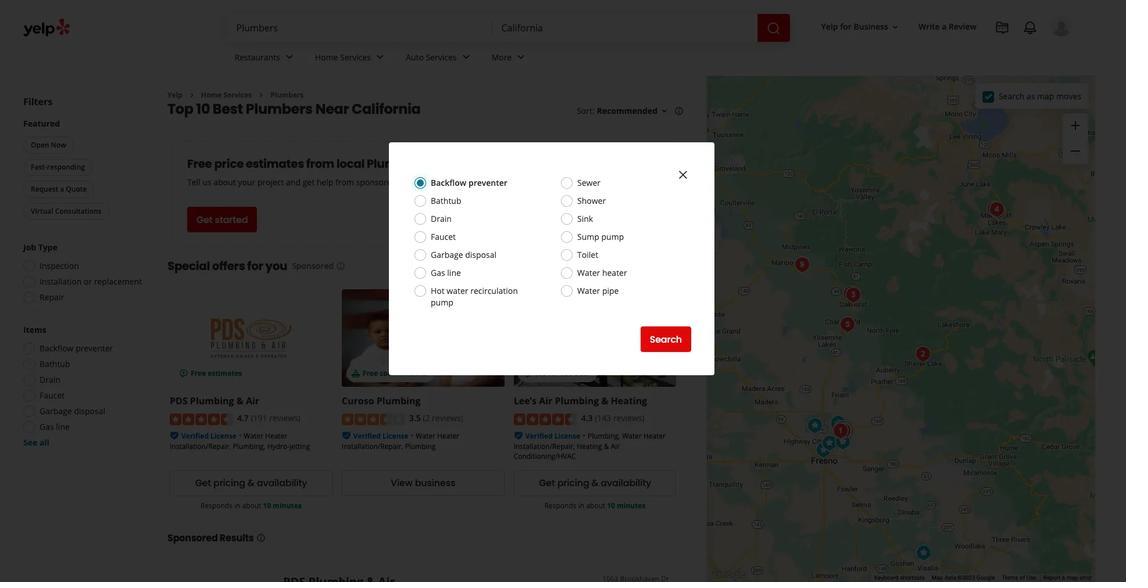 Task type: describe. For each thing, give the bounding box(es) containing it.
water heater installation/repair, plumbing
[[342, 431, 459, 452]]

0 horizontal spatial garbage disposal
[[40, 406, 105, 417]]

24 chevron down v2 image for home services
[[373, 50, 387, 64]]

0 vertical spatial home services link
[[306, 42, 397, 76]]

verified license for lee's
[[525, 431, 581, 441]]

water pipe
[[577, 286, 619, 297]]

lee's
[[514, 395, 537, 408]]

1 vertical spatial gas line
[[40, 422, 70, 433]]

faucet inside search dialog
[[431, 231, 456, 242]]

request
[[31, 184, 58, 194]]

(143
[[595, 413, 611, 424]]

now
[[51, 140, 66, 150]]

0 horizontal spatial backflow preventer
[[40, 343, 113, 354]]

open
[[31, 140, 49, 150]]

verified license for pds
[[181, 431, 237, 441]]

keyboard shortcuts button
[[875, 575, 925, 583]]

availability for &
[[601, 477, 651, 490]]

verified license button for pds
[[181, 430, 237, 441]]

view business link
[[342, 471, 505, 497]]

4.7
[[237, 413, 249, 424]]

open now
[[31, 140, 66, 150]]

line inside search dialog
[[447, 267, 461, 279]]

hot water recirculation pump
[[431, 286, 518, 308]]

project
[[257, 177, 284, 188]]

heater for pds plumbing & air
[[265, 431, 287, 441]]

verified for curoso
[[353, 431, 381, 441]]

report a map error link
[[1044, 575, 1092, 582]]

see all
[[23, 437, 49, 448]]

plumbing, inside water heater installation/repair, plumbing, hydro-jetting
[[233, 442, 266, 452]]

search for search as map moves
[[999, 90, 1025, 101]]

plumbing, water heater installation/repair, heating & air conditioning/hvac
[[514, 431, 666, 462]]

virtual consultations button
[[23, 203, 109, 220]]

curoso plumbing link
[[342, 395, 421, 408]]

heater
[[602, 267, 627, 279]]

0 vertical spatial from
[[306, 156, 334, 172]]

plumbers link
[[271, 90, 304, 100]]

projects image
[[996, 21, 1010, 35]]

1 horizontal spatial pump
[[602, 231, 624, 242]]

free for consultations
[[363, 369, 378, 379]]

1 horizontal spatial air
[[539, 395, 553, 408]]

water inside plumbing, water heater installation/repair, heating & air conditioning/hvac
[[622, 431, 642, 441]]

your
[[238, 177, 255, 188]]

help
[[317, 177, 333, 188]]

sewer
[[577, 177, 601, 188]]

plumbing inside water heater installation/repair, plumbing
[[405, 442, 436, 452]]

0 horizontal spatial air
[[246, 395, 259, 408]]

free consultations
[[363, 369, 427, 379]]

(191
[[251, 413, 267, 424]]

1 vertical spatial estimates
[[208, 369, 242, 379]]

auto services
[[406, 52, 457, 63]]

plumbing up 4.3
[[555, 395, 599, 408]]

and
[[286, 177, 301, 188]]

water for water heater installation/repair, plumbing, hydro-jetting
[[244, 431, 263, 441]]

all star plumbing image
[[812, 439, 836, 462]]

16 free estimates v2 image
[[179, 369, 188, 379]]

plumbing up '4.7 star rating' image
[[190, 395, 234, 408]]

1 vertical spatial from
[[336, 177, 354, 188]]

business categories element
[[225, 42, 1072, 76]]

terms of use
[[1002, 575, 1037, 582]]

garbage disposal inside search dialog
[[431, 249, 497, 261]]

16 deal v2 image
[[523, 369, 532, 379]]

0 horizontal spatial preventer
[[76, 343, 113, 354]]

get pricing & availability for air
[[195, 477, 307, 490]]

10 for pds
[[263, 501, 271, 511]]

job type
[[23, 242, 58, 253]]

free price estimates from local plumbers tell us about your project and get help from sponsored businesses.
[[187, 156, 443, 188]]

get pricing & availability button for &
[[514, 471, 677, 497]]

data
[[945, 575, 956, 582]]

10 for lee's
[[607, 501, 615, 511]]

free price estimates from local plumbers image
[[553, 169, 611, 228]]

notifications image
[[1023, 21, 1037, 35]]

plumbing, inside plumbing, water heater installation/repair, heating & air conditioning/hvac
[[588, 431, 620, 441]]

license for curoso
[[383, 431, 409, 441]]

plumbers right best on the left of the page
[[246, 100, 313, 119]]

pds plumbing & air
[[170, 395, 259, 408]]

sponsored
[[356, 177, 397, 188]]

backflow inside search dialog
[[431, 177, 467, 188]]

write
[[919, 21, 940, 32]]

heater inside plumbing, water heater installation/repair, heating & air conditioning/hvac
[[644, 431, 666, 441]]

services for the top the home services link
[[340, 52, 371, 63]]

deal
[[574, 369, 590, 379]]

search image
[[767, 21, 781, 35]]

4.3
[[581, 413, 593, 424]]

sort:
[[577, 105, 595, 117]]

plumbers inside free price estimates from local plumbers tell us about your project and get help from sponsored businesses.
[[367, 156, 422, 172]]

16 verified v2 image for curoso plumbing
[[342, 431, 351, 441]]

special
[[167, 258, 210, 275]]

as
[[1027, 90, 1035, 101]]

lee's air plumbing & heating
[[514, 395, 647, 408]]

license for lee's
[[555, 431, 581, 441]]

shortcuts
[[900, 575, 925, 582]]

items
[[23, 324, 46, 336]]

toilet
[[577, 249, 598, 261]]

results
[[220, 532, 254, 545]]

4.3 (143 reviews)
[[581, 413, 645, 424]]

availability for air
[[257, 477, 307, 490]]

consultations
[[55, 206, 102, 216]]

near
[[315, 100, 349, 119]]

garbage inside option group
[[40, 406, 72, 417]]

featured
[[23, 118, 60, 129]]

map region
[[581, 51, 1126, 583]]

see all button
[[23, 437, 49, 448]]

inspection
[[40, 261, 79, 272]]

featured group
[[21, 118, 144, 223]]

reviews) for pds plumbing & air
[[269, 413, 301, 424]]

quote
[[66, 184, 87, 194]]

get pricing & availability button for air
[[170, 471, 333, 497]]

0 horizontal spatial for
[[247, 258, 263, 275]]

lee's air plumbing & heating link
[[514, 395, 647, 408]]

0 horizontal spatial services
[[224, 90, 252, 100]]

heating for &
[[611, 395, 647, 408]]

top 10 best plumbers near california
[[167, 100, 421, 119]]

business
[[854, 21, 889, 32]]

sponsored results
[[167, 532, 254, 545]]

allbritten image
[[832, 431, 855, 454]]

user actions element
[[812, 15, 1089, 86]]

0 horizontal spatial home services link
[[201, 90, 252, 100]]

businesses.
[[399, 177, 443, 188]]

zoom in image
[[1069, 118, 1083, 132]]

free consultations link
[[342, 290, 505, 388]]

1 vertical spatial gas
[[40, 422, 54, 433]]

business
[[415, 477, 456, 490]]

sponsored for sponsored results
[[167, 532, 218, 545]]

nelson plumbing image
[[829, 420, 853, 443]]

verified license button for curoso
[[353, 430, 409, 441]]

4.3 star rating image
[[514, 414, 577, 426]]

pricing for &
[[213, 477, 245, 490]]

0 horizontal spatial bathtub
[[40, 359, 70, 370]]

0 horizontal spatial 16 info v2 image
[[256, 534, 265, 543]]

replacement
[[94, 276, 142, 287]]

for for $30
[[549, 369, 559, 379]]

terms of use link
[[1002, 575, 1037, 582]]

home services inside "business categories" element
[[315, 52, 371, 63]]

license for pds
[[211, 431, 237, 441]]

search as map moves
[[999, 90, 1082, 101]]

map for moves
[[1037, 90, 1054, 101]]

keyboard shortcuts
[[875, 575, 925, 582]]

3.5
[[409, 413, 421, 424]]

installation or replacement
[[40, 276, 142, 287]]

search button
[[641, 327, 691, 352]]

yelp for yelp for business
[[821, 21, 838, 32]]

about for pds plumbing & air
[[242, 501, 261, 511]]

special offers for you
[[167, 258, 287, 275]]

get pricing & availability for &
[[539, 477, 651, 490]]

open now button
[[23, 137, 74, 154]]

curoso
[[342, 395, 374, 408]]

best
[[213, 100, 243, 119]]

0 horizontal spatial home
[[201, 90, 222, 100]]

started
[[215, 213, 248, 227]]

air inside plumbing, water heater installation/repair, heating & air conditioning/hvac
[[611, 442, 620, 452]]

pump inside hot water recirculation pump
[[431, 297, 453, 308]]

map data ©2023 google
[[932, 575, 995, 582]]

free estimates
[[191, 369, 242, 379]]



Task type: locate. For each thing, give the bounding box(es) containing it.
search dialog
[[0, 0, 1126, 583]]

0 horizontal spatial drain
[[40, 374, 60, 386]]

2 get pricing & availability from the left
[[539, 477, 651, 490]]

pump right sump
[[602, 231, 624, 242]]

mark's plumbing image
[[912, 343, 935, 366]]

yelp link
[[167, 90, 183, 100]]

0 horizontal spatial faucet
[[40, 390, 65, 401]]

goode plumbing image
[[832, 421, 855, 444]]

search for search
[[650, 333, 682, 346]]

1 vertical spatial a
[[60, 184, 64, 194]]

a inside button
[[60, 184, 64, 194]]

zoom out image
[[1069, 144, 1083, 158]]

1 vertical spatial home services
[[201, 90, 252, 100]]

1 vertical spatial option group
[[20, 324, 144, 449]]

1 24 chevron down v2 image from the left
[[282, 50, 296, 64]]

water down (2
[[416, 431, 435, 441]]

get pricing & availability
[[195, 477, 307, 490], [539, 477, 651, 490]]

0 horizontal spatial about
[[214, 177, 236, 188]]

0 vertical spatial garbage
[[431, 249, 463, 261]]

1 horizontal spatial garbage disposal
[[431, 249, 497, 261]]

garbage up the hot
[[431, 249, 463, 261]]

2 horizontal spatial about
[[586, 501, 605, 511]]

sink
[[577, 213, 593, 224]]

plumbing, down 4.7
[[233, 442, 266, 452]]

sponsored left results
[[167, 532, 218, 545]]

a for write
[[942, 21, 947, 32]]

disposal inside search dialog
[[465, 249, 497, 261]]

curoso plumbing image
[[830, 417, 854, 440]]

16 verified v2 image for lee's air plumbing & heating
[[514, 431, 523, 441]]

get for lee's
[[539, 477, 555, 490]]

estimates up the project
[[246, 156, 304, 172]]

1 horizontal spatial 24 chevron down v2 image
[[459, 50, 473, 64]]

2 installation/repair, from the left
[[342, 442, 403, 452]]

None search field
[[227, 14, 792, 42]]

all
[[39, 437, 49, 448]]

0 vertical spatial bathtub
[[431, 195, 461, 206]]

yelp for business
[[821, 21, 889, 32]]

0 horizontal spatial get pricing & availability
[[195, 477, 307, 490]]

pricing down water heater installation/repair, plumbing, hydro-jetting
[[213, 477, 245, 490]]

services left 16 chevron right v2 image
[[224, 90, 252, 100]]

24 chevron down v2 image inside more link
[[514, 50, 528, 64]]

0 horizontal spatial verified license
[[181, 431, 237, 441]]

virtual
[[31, 206, 53, 216]]

0 horizontal spatial disposal
[[74, 406, 105, 417]]

home services
[[315, 52, 371, 63], [201, 90, 252, 100]]

garbage disposal up all
[[40, 406, 105, 417]]

3 installation/repair, from the left
[[514, 442, 575, 452]]

from
[[306, 156, 334, 172], [336, 177, 354, 188]]

close image
[[676, 168, 690, 182]]

from down local
[[336, 177, 354, 188]]

1 horizontal spatial for
[[549, 369, 559, 379]]

for left the business
[[840, 21, 852, 32]]

24 chevron down v2 image inside auto services link
[[459, 50, 473, 64]]

1 responds from the left
[[201, 501, 233, 511]]

1 installation/repair, from the left
[[170, 442, 231, 452]]

16 info v2 image
[[675, 107, 684, 116], [256, 534, 265, 543]]

availability down plumbing, water heater installation/repair, heating & air conditioning/hvac on the bottom
[[601, 477, 651, 490]]

bathtub inside search dialog
[[431, 195, 461, 206]]

3 reviews) from the left
[[613, 413, 645, 424]]

& down water heater installation/repair, plumbing, hydro-jetting
[[248, 477, 255, 490]]

gas up the hot
[[431, 267, 445, 279]]

installation/repair, inside plumbing, water heater installation/repair, heating & air conditioning/hvac
[[514, 442, 575, 452]]

1 horizontal spatial get pricing & availability
[[539, 477, 651, 490]]

2 vertical spatial a
[[1062, 575, 1065, 582]]

home services left 16 chevron right v2 image
[[201, 90, 252, 100]]

pump down the hot
[[431, 297, 453, 308]]

installation/repair, for curoso
[[342, 442, 403, 452]]

availability
[[257, 477, 307, 490], [601, 477, 651, 490]]

home services link left 16 chevron right v2 image
[[201, 90, 252, 100]]

1 reviews) from the left
[[269, 413, 301, 424]]

services for auto services link
[[426, 52, 457, 63]]

drain down businesses.
[[431, 213, 452, 224]]

request a quote button
[[23, 181, 94, 198]]

oakhurst plumbing image
[[840, 282, 863, 306]]

search inside 'button'
[[650, 333, 682, 346]]

plumbers up sponsored
[[367, 156, 422, 172]]

drain guru plumbing services image
[[912, 542, 936, 565]]

1 vertical spatial backflow preventer
[[40, 343, 113, 354]]

installation/repair,
[[170, 442, 231, 452], [342, 442, 403, 452], [514, 442, 575, 452]]

3.5 star rating image
[[342, 414, 405, 426]]

2 license from the left
[[383, 431, 409, 441]]

heater for curoso plumbing
[[437, 431, 459, 441]]

estimates
[[246, 156, 304, 172], [208, 369, 242, 379]]

installation/repair, down '4.7 star rating' image
[[170, 442, 231, 452]]

0 horizontal spatial 10
[[196, 100, 210, 119]]

license down '4.3 star rating' image
[[555, 431, 581, 441]]

2 pricing from the left
[[557, 477, 589, 490]]

home services link
[[306, 42, 397, 76], [201, 90, 252, 100]]

verified for lee's
[[525, 431, 553, 441]]

3 verified license button from the left
[[525, 430, 581, 441]]

a for report
[[1062, 575, 1065, 582]]

& inside plumbing, water heater installation/repair, heating & air conditioning/hvac
[[604, 442, 609, 452]]

verified license down 3.5 star rating image
[[353, 431, 409, 441]]

1 horizontal spatial preventer
[[469, 177, 508, 188]]

verified down '4.7 star rating' image
[[181, 431, 209, 441]]

1 horizontal spatial gas
[[431, 267, 445, 279]]

write a review link
[[914, 17, 982, 37]]

pds plumbing & air image
[[832, 420, 855, 443], [832, 420, 855, 443]]

24 chevron down v2 image
[[373, 50, 387, 64], [514, 50, 528, 64]]

plumbers right 16 chevron right v2 image
[[271, 90, 304, 100]]

2 heater from the left
[[437, 431, 459, 441]]

services up near
[[340, 52, 371, 63]]

report a map error
[[1044, 575, 1092, 582]]

responds in about 10 minutes
[[201, 501, 302, 511], [545, 501, 646, 511]]

home services link up near
[[306, 42, 397, 76]]

for
[[840, 21, 852, 32], [247, 258, 263, 275], [549, 369, 559, 379]]

free for price
[[187, 156, 212, 172]]

more link
[[482, 42, 537, 76]]

3 license from the left
[[555, 431, 581, 441]]

1 horizontal spatial bathtub
[[431, 195, 461, 206]]

responds for air
[[545, 501, 577, 511]]

1 vertical spatial disposal
[[74, 406, 105, 417]]

fast-responding button
[[23, 159, 93, 176]]

installation/repair, inside water heater installation/repair, plumbing
[[342, 442, 403, 452]]

verified license button down '4.7 star rating' image
[[181, 430, 237, 441]]

1 vertical spatial 16 info v2 image
[[256, 534, 265, 543]]

reviews) right (143 on the right bottom of the page
[[613, 413, 645, 424]]

24 chevron down v2 image
[[282, 50, 296, 64], [459, 50, 473, 64]]

& down plumbing, water heater installation/repair, heating & air conditioning/hvac on the bottom
[[592, 477, 599, 490]]

write a review
[[919, 21, 977, 32]]

3 heater from the left
[[644, 431, 666, 441]]

availability down hydro-
[[257, 477, 307, 490]]

gas line
[[431, 267, 461, 279], [40, 422, 70, 433]]

1 horizontal spatial heater
[[437, 431, 459, 441]]

responds down conditioning/hvac
[[545, 501, 577, 511]]

2 horizontal spatial verified license button
[[525, 430, 581, 441]]

2 horizontal spatial for
[[840, 21, 852, 32]]

jetting
[[290, 442, 310, 452]]

2 reviews) from the left
[[432, 413, 463, 424]]

16 chevron right v2 image
[[187, 91, 196, 100]]

for right $30
[[549, 369, 559, 379]]

verified
[[181, 431, 209, 441], [353, 431, 381, 441], [525, 431, 553, 441]]

1 in from the left
[[234, 501, 240, 511]]

license down '4.7 star rating' image
[[211, 431, 237, 441]]

2 horizontal spatial services
[[426, 52, 457, 63]]

drain inside search dialog
[[431, 213, 452, 224]]

1 option group from the top
[[20, 242, 144, 307]]

heating up '4.3 (143 reviews)'
[[611, 395, 647, 408]]

option group containing items
[[20, 324, 144, 449]]

1 horizontal spatial 10
[[263, 501, 271, 511]]

2 responds in about 10 minutes from the left
[[545, 501, 646, 511]]

(2
[[423, 413, 430, 424]]

1 horizontal spatial responds
[[545, 501, 577, 511]]

0 vertical spatial yelp
[[821, 21, 838, 32]]

air up (191
[[246, 395, 259, 408]]

yang's drain and plumbing image
[[818, 432, 841, 455]]

faucet up the hot
[[431, 231, 456, 242]]

2 in from the left
[[578, 501, 584, 511]]

yelp left 16 chevron right v2 icon
[[167, 90, 183, 100]]

sierra plumbing & repipe image
[[842, 283, 865, 307]]

reviews) right (2
[[432, 413, 463, 424]]

heating for installation/repair,
[[577, 442, 602, 452]]

& up 4.7
[[237, 395, 244, 408]]

hydro-
[[267, 442, 290, 452]]

for inside button
[[840, 21, 852, 32]]

heating inside plumbing, water heater installation/repair, heating & air conditioning/hvac
[[577, 442, 602, 452]]

heater down '4.3 (143 reviews)'
[[644, 431, 666, 441]]

restaurants
[[235, 52, 280, 63]]

& down (143 on the right bottom of the page
[[604, 442, 609, 452]]

1 horizontal spatial in
[[578, 501, 584, 511]]

in for plumbing
[[578, 501, 584, 511]]

24 chevron down v2 image right auto services
[[459, 50, 473, 64]]

0 horizontal spatial 24 chevron down v2 image
[[373, 50, 387, 64]]

drain down items
[[40, 374, 60, 386]]

water down toilet
[[577, 267, 600, 279]]

garbage disposal up water on the left
[[431, 249, 497, 261]]

pricing for plumbing
[[557, 477, 589, 490]]

water down (191
[[244, 431, 263, 441]]

0 vertical spatial estimates
[[246, 156, 304, 172]]

1 license from the left
[[211, 431, 237, 441]]

minutes for lee's air plumbing & heating
[[617, 501, 646, 511]]

1 get pricing & availability from the left
[[195, 477, 307, 490]]

1 minutes from the left
[[273, 501, 302, 511]]

get pricing & availability down water heater installation/repair, plumbing, hydro-jetting
[[195, 477, 307, 490]]

sponsored for sponsored
[[292, 261, 334, 272]]

0 horizontal spatial sponsored
[[167, 532, 218, 545]]

0 vertical spatial faucet
[[431, 231, 456, 242]]

higerd plumbing image
[[987, 200, 1010, 223]]

auto
[[406, 52, 424, 63]]

pricing down conditioning/hvac
[[557, 477, 589, 490]]

0 horizontal spatial gas
[[40, 422, 54, 433]]

24 chevron down v2 image inside restaurants link
[[282, 50, 296, 64]]

16 verified v2 image for pds plumbing & air
[[170, 431, 179, 441]]

get pricing & availability down plumbing, water heater installation/repair, heating & air conditioning/hvac on the bottom
[[539, 477, 651, 490]]

group
[[1063, 113, 1089, 165]]

garbage inside search dialog
[[431, 249, 463, 261]]

get down conditioning/hvac
[[539, 477, 555, 490]]

1 horizontal spatial garbage
[[431, 249, 463, 261]]

verified down 3.5 star rating image
[[353, 431, 381, 441]]

1 horizontal spatial 16 verified v2 image
[[342, 431, 351, 441]]

installation/repair, for pds
[[170, 442, 231, 452]]

verified license button for lee's
[[525, 430, 581, 441]]

map right as
[[1037, 90, 1054, 101]]

bathtub down businesses.
[[431, 195, 461, 206]]

central valley sewer image
[[804, 414, 827, 438]]

water down '4.3 (143 reviews)'
[[622, 431, 642, 441]]

1 vertical spatial faucet
[[40, 390, 65, 401]]

in
[[234, 501, 240, 511], [578, 501, 584, 511]]

filters
[[23, 95, 52, 108]]

garbage disposal
[[431, 249, 497, 261], [40, 406, 105, 417]]

line inside option group
[[56, 422, 70, 433]]

24 chevron down v2 image for more
[[514, 50, 528, 64]]

1 horizontal spatial map
[[1067, 575, 1078, 582]]

yelp for business button
[[817, 17, 905, 37]]

option group
[[20, 242, 144, 307], [20, 324, 144, 449]]

free right 16 free estimates v2 image
[[191, 369, 206, 379]]

air down '4.3 (143 reviews)'
[[611, 442, 620, 452]]

preventer
[[469, 177, 508, 188], [76, 343, 113, 354]]

1 pricing from the left
[[213, 477, 245, 490]]

google image
[[710, 568, 748, 583]]

installation/repair, inside water heater installation/repair, plumbing, hydro-jetting
[[170, 442, 231, 452]]

hot
[[431, 286, 445, 297]]

verified down '4.3 star rating' image
[[525, 431, 553, 441]]

24 chevron down v2 image for auto services
[[459, 50, 473, 64]]

1 horizontal spatial sponsored
[[292, 261, 334, 272]]

0 vertical spatial option group
[[20, 242, 144, 307]]

0 vertical spatial gas line
[[431, 267, 461, 279]]

responds for plumbing
[[201, 501, 233, 511]]

1 16 verified v2 image from the left
[[170, 431, 179, 441]]

a left quote
[[60, 184, 64, 194]]

installation/repair, down 3.5 star rating image
[[342, 442, 403, 452]]

map for error
[[1067, 575, 1078, 582]]

1 horizontal spatial disposal
[[465, 249, 497, 261]]

0 horizontal spatial search
[[650, 333, 682, 346]]

0 horizontal spatial 16 verified v2 image
[[170, 431, 179, 441]]

4.7 (191 reviews)
[[237, 413, 301, 424]]

option group containing job type
[[20, 242, 144, 307]]

1 heater from the left
[[265, 431, 287, 441]]

a for request
[[60, 184, 64, 194]]

recirculation
[[471, 286, 518, 297]]

plumbing up 3.5
[[377, 395, 421, 408]]

0 horizontal spatial plumbing,
[[233, 442, 266, 452]]

heater down "3.5 (2 reviews)"
[[437, 431, 459, 441]]

home inside "business categories" element
[[315, 52, 338, 63]]

responding
[[47, 162, 85, 172]]

heater
[[265, 431, 287, 441], [437, 431, 459, 441], [644, 431, 666, 441]]

0 horizontal spatial get pricing & availability button
[[170, 471, 333, 497]]

local
[[337, 156, 365, 172]]

2 minutes from the left
[[617, 501, 646, 511]]

backflow preventer
[[431, 177, 508, 188], [40, 343, 113, 354]]

schilling plumbing image
[[983, 197, 1007, 221]]

free estimates link
[[170, 290, 333, 388]]

error
[[1080, 575, 1092, 582]]

2 verified license button from the left
[[353, 430, 409, 441]]

0 vertical spatial search
[[999, 90, 1025, 101]]

minutes for pds plumbing & air
[[273, 501, 302, 511]]

2 option group from the top
[[20, 324, 144, 449]]

backflow
[[431, 177, 467, 188], [40, 343, 74, 354]]

services right auto
[[426, 52, 457, 63]]

get pricing & availability button down plumbing, water heater installation/repair, heating & air conditioning/hvac on the bottom
[[514, 471, 677, 497]]

garbage up all
[[40, 406, 72, 417]]

gas line up all
[[40, 422, 70, 433]]

restaurants link
[[225, 42, 306, 76]]

keyboard
[[875, 575, 899, 582]]

1 verified license from the left
[[181, 431, 237, 441]]

24 chevron down v2 image for restaurants
[[282, 50, 296, 64]]

1 vertical spatial pump
[[431, 297, 453, 308]]

water heater
[[577, 267, 627, 279]]

1 vertical spatial preventer
[[76, 343, 113, 354]]

home right 16 chevron right v2 icon
[[201, 90, 222, 100]]

1 horizontal spatial backflow preventer
[[431, 177, 508, 188]]

3 verified from the left
[[525, 431, 553, 441]]

report
[[1044, 575, 1061, 582]]

water for water heater
[[577, 267, 600, 279]]

3 16 verified v2 image from the left
[[514, 431, 523, 441]]

installation/repair, down '4.3 star rating' image
[[514, 442, 575, 452]]

map
[[932, 575, 943, 582]]

air up '4.3 star rating' image
[[539, 395, 553, 408]]

price
[[214, 156, 244, 172]]

3 verified license from the left
[[525, 431, 581, 441]]

estimates up pds plumbing & air
[[208, 369, 242, 379]]

1 vertical spatial yelp
[[167, 90, 183, 100]]

services
[[340, 52, 371, 63], [426, 52, 457, 63], [224, 90, 252, 100]]

2 horizontal spatial 16 verified v2 image
[[514, 431, 523, 441]]

estimates inside free price estimates from local plumbers tell us about your project and get help from sponsored businesses.
[[246, 156, 304, 172]]

yelp for yelp link
[[167, 90, 183, 100]]

plumbing, down (143 on the right bottom of the page
[[588, 431, 620, 441]]

free for estimates
[[191, 369, 206, 379]]

0 vertical spatial heating
[[611, 395, 647, 408]]

0 horizontal spatial line
[[56, 422, 70, 433]]

16 verified v2 image
[[170, 431, 179, 441], [342, 431, 351, 441], [514, 431, 523, 441]]

0 horizontal spatial backflow
[[40, 343, 74, 354]]

tell
[[187, 177, 200, 188]]

16 chevron down v2 image
[[891, 22, 900, 32]]

2 responds from the left
[[545, 501, 577, 511]]

conditioning/hvac
[[514, 452, 576, 462]]

use
[[1027, 575, 1037, 582]]

responds up sponsored results
[[201, 501, 233, 511]]

for for yelp
[[840, 21, 852, 32]]

0 horizontal spatial responds
[[201, 501, 233, 511]]

$30 for $50 deal
[[535, 369, 590, 379]]

get inside button
[[197, 213, 213, 227]]

verified for pds
[[181, 431, 209, 441]]

1 verified from the left
[[181, 431, 209, 441]]

pipe
[[602, 286, 619, 297]]

about for lee's air plumbing & heating
[[586, 501, 605, 511]]

0 vertical spatial backflow preventer
[[431, 177, 508, 188]]

free right 16 free consultations v2 icon in the left bottom of the page
[[363, 369, 378, 379]]

& up (143 on the right bottom of the page
[[602, 395, 609, 408]]

heater inside water heater installation/repair, plumbing
[[437, 431, 459, 441]]

verified license button down '4.3 star rating' image
[[525, 430, 581, 441]]

0 horizontal spatial 24 chevron down v2 image
[[282, 50, 296, 64]]

1 24 chevron down v2 image from the left
[[373, 50, 387, 64]]

24 chevron down v2 image left auto
[[373, 50, 387, 64]]

2 24 chevron down v2 image from the left
[[459, 50, 473, 64]]

map
[[1037, 90, 1054, 101], [1067, 575, 1078, 582]]

job
[[23, 242, 36, 253]]

1 vertical spatial plumbing,
[[233, 442, 266, 452]]

1 vertical spatial bathtub
[[40, 359, 70, 370]]

fast-
[[31, 162, 47, 172]]

1 vertical spatial heating
[[577, 442, 602, 452]]

affordable  plumbing service image
[[836, 313, 859, 336]]

terms
[[1002, 575, 1019, 582]]

16 verified v2 image down '4.3 star rating' image
[[514, 431, 523, 441]]

consultations
[[380, 369, 427, 379]]

a right write
[[942, 21, 947, 32]]

for left 'you'
[[247, 258, 263, 275]]

1 responds in about 10 minutes from the left
[[201, 501, 302, 511]]

2 16 verified v2 image from the left
[[342, 431, 351, 441]]

2 horizontal spatial air
[[611, 442, 620, 452]]

water inside water heater installation/repair, plumbing
[[416, 431, 435, 441]]

responds
[[201, 501, 233, 511], [545, 501, 577, 511]]

get for pds
[[195, 477, 211, 490]]

plumbing down 3.5
[[405, 442, 436, 452]]

verified license button
[[181, 430, 237, 441], [353, 430, 409, 441], [525, 430, 581, 441]]

verified license for curoso
[[353, 431, 409, 441]]

shower
[[577, 195, 606, 206]]

water left "pipe"
[[577, 286, 600, 297]]

bathtub down items
[[40, 359, 70, 370]]

0 horizontal spatial pump
[[431, 297, 453, 308]]

1 horizontal spatial gas line
[[431, 267, 461, 279]]

1 horizontal spatial get pricing & availability button
[[514, 471, 677, 497]]

search
[[999, 90, 1025, 101], [650, 333, 682, 346]]

home services up near
[[315, 52, 371, 63]]

gas inside search dialog
[[431, 267, 445, 279]]

fast-responding
[[31, 162, 85, 172]]

or
[[84, 276, 92, 287]]

16 chevron right v2 image
[[257, 91, 266, 100]]

0 vertical spatial for
[[840, 21, 852, 32]]

2 24 chevron down v2 image from the left
[[514, 50, 528, 64]]

preventer inside search dialog
[[469, 177, 508, 188]]

0 vertical spatial garbage disposal
[[431, 249, 497, 261]]

verified license down '4.7 star rating' image
[[181, 431, 237, 441]]

0 horizontal spatial from
[[306, 156, 334, 172]]

1 horizontal spatial availability
[[601, 477, 651, 490]]

from up help
[[306, 156, 334, 172]]

0 vertical spatial gas
[[431, 267, 445, 279]]

1 get pricing & availability button from the left
[[170, 471, 333, 497]]

1 horizontal spatial from
[[336, 177, 354, 188]]

lee's air plumbing & heating image
[[827, 412, 850, 435]]

water for water pipe
[[577, 286, 600, 297]]

16 free consultations v2 image
[[351, 369, 360, 379]]

pds plumbing & air link
[[170, 395, 259, 408]]

moves
[[1057, 90, 1082, 101]]

0 horizontal spatial verified
[[181, 431, 209, 441]]

2 verified from the left
[[353, 431, 381, 441]]

yelp inside button
[[821, 21, 838, 32]]

0 vertical spatial disposal
[[465, 249, 497, 261]]

2 get pricing & availability button from the left
[[514, 471, 677, 497]]

1 horizontal spatial installation/repair,
[[342, 442, 403, 452]]

16 info v2 image
[[336, 262, 346, 271]]

1 verified license button from the left
[[181, 430, 237, 441]]

home up near
[[315, 52, 338, 63]]

1 horizontal spatial search
[[999, 90, 1025, 101]]

4.7 star rating image
[[170, 414, 233, 426]]

gas line inside search dialog
[[431, 267, 461, 279]]

free inside free price estimates from local plumbers tell us about your project and get help from sponsored businesses.
[[187, 156, 212, 172]]

1 horizontal spatial home services link
[[306, 42, 397, 76]]

gas up all
[[40, 422, 54, 433]]

license down 3.5 star rating image
[[383, 431, 409, 441]]

1 horizontal spatial home
[[315, 52, 338, 63]]

&
[[237, 395, 244, 408], [602, 395, 609, 408], [604, 442, 609, 452], [248, 477, 255, 490], [592, 477, 599, 490]]

responds in about 10 minutes for air
[[201, 501, 302, 511]]

24 chevron down v2 image right restaurants
[[282, 50, 296, 64]]

2 horizontal spatial reviews)
[[613, 413, 645, 424]]

0 horizontal spatial verified license button
[[181, 430, 237, 441]]

faucet up all
[[40, 390, 65, 401]]

disposal
[[465, 249, 497, 261], [74, 406, 105, 417]]

water inside water heater installation/repair, plumbing, hydro-jetting
[[244, 431, 263, 441]]

sweetwater plumbing image
[[986, 198, 1009, 221]]

24 chevron down v2 image right more
[[514, 50, 528, 64]]

gas line up the hot
[[431, 267, 461, 279]]

2 availability from the left
[[601, 477, 651, 490]]

2 verified license from the left
[[353, 431, 409, 441]]

0 vertical spatial sponsored
[[292, 261, 334, 272]]

get started
[[197, 213, 248, 227]]

verified license button down 3.5 star rating image
[[353, 430, 409, 441]]

free up tell
[[187, 156, 212, 172]]

responds in about 10 minutes for &
[[545, 501, 646, 511]]

1 horizontal spatial 16 info v2 image
[[675, 107, 684, 116]]

0 horizontal spatial installation/repair,
[[170, 442, 231, 452]]

california
[[352, 100, 421, 119]]

line
[[447, 267, 461, 279], [56, 422, 70, 433]]

backflow preventer inside search dialog
[[431, 177, 508, 188]]

2 horizontal spatial 10
[[607, 501, 615, 511]]

about inside free price estimates from local plumbers tell us about your project and get help from sponsored businesses.
[[214, 177, 236, 188]]

reviews) for lee's air plumbing & heating
[[613, 413, 645, 424]]

in for &
[[234, 501, 240, 511]]

16 verified v2 image down 3.5 star rating image
[[342, 431, 351, 441]]

get left started
[[197, 213, 213, 227]]

reviews) right (191
[[269, 413, 301, 424]]

reviews) for curoso plumbing
[[432, 413, 463, 424]]

0 horizontal spatial a
[[60, 184, 64, 194]]

map left error
[[1067, 575, 1078, 582]]

1 horizontal spatial pricing
[[557, 477, 589, 490]]

heater inside water heater installation/repair, plumbing, hydro-jetting
[[265, 431, 287, 441]]

1 horizontal spatial line
[[447, 267, 461, 279]]

water for water heater installation/repair, plumbing
[[416, 431, 435, 441]]

0 vertical spatial drain
[[431, 213, 452, 224]]

1 horizontal spatial verified license
[[353, 431, 409, 441]]

1 horizontal spatial verified
[[353, 431, 381, 441]]

a
[[942, 21, 947, 32], [60, 184, 64, 194], [1062, 575, 1065, 582]]

heating down 4.3
[[577, 442, 602, 452]]

damon's plumbing image
[[791, 253, 814, 277]]

1 availability from the left
[[257, 477, 307, 490]]



Task type: vqa. For each thing, say whether or not it's contained in the screenshot.
Recommended
no



